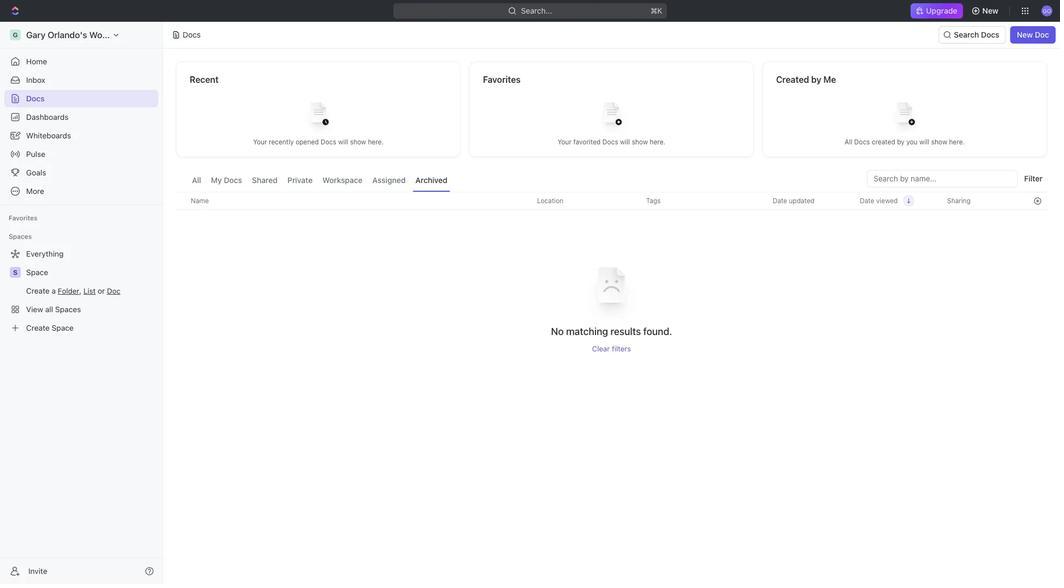Task type: locate. For each thing, give the bounding box(es) containing it.
space link
[[26, 264, 156, 281]]

favorites inside button
[[9, 214, 38, 222]]

0 horizontal spatial all
[[192, 176, 201, 185]]

0 vertical spatial doc
[[1035, 30, 1050, 39]]

date updated
[[773, 197, 815, 205]]

spaces
[[9, 233, 32, 241], [55, 305, 81, 314]]

docs down inbox
[[26, 94, 45, 103]]

0 vertical spatial all
[[845, 138, 853, 146]]

filters
[[612, 345, 631, 353]]

2 your from the left
[[558, 138, 572, 146]]

your left favorited
[[558, 138, 572, 146]]

view
[[26, 305, 43, 314]]

0 vertical spatial workspace
[[89, 30, 135, 40]]

workspace up home link
[[89, 30, 135, 40]]

2 date from the left
[[860, 197, 875, 205]]

will right you
[[920, 138, 930, 146]]

whiteboards
[[26, 131, 71, 140]]

1 vertical spatial favorites
[[9, 214, 38, 222]]

will
[[338, 138, 348, 146], [620, 138, 630, 146], [920, 138, 930, 146]]

1 your from the left
[[253, 138, 267, 146]]

everything
[[26, 250, 64, 259]]

you
[[907, 138, 918, 146]]

upgrade
[[927, 6, 958, 15]]

1 show from the left
[[350, 138, 366, 146]]

docs
[[183, 30, 201, 39], [981, 30, 1000, 39], [26, 94, 45, 103], [321, 138, 337, 146], [603, 138, 618, 146], [855, 138, 870, 146], [224, 176, 242, 185]]

1 vertical spatial workspace
[[323, 176, 363, 185]]

filter button
[[1020, 170, 1047, 188]]

your for favorites
[[558, 138, 572, 146]]

docs right opened
[[321, 138, 337, 146]]

spaces inside tree
[[55, 305, 81, 314]]

doc inside button
[[1035, 30, 1050, 39]]

assigned
[[373, 176, 406, 185]]

tree inside sidebar navigation
[[4, 245, 158, 337]]

spaces down favorites button
[[9, 233, 32, 241]]

1 horizontal spatial will
[[620, 138, 630, 146]]

3 here. from the left
[[950, 138, 965, 146]]

date left updated
[[773, 197, 787, 205]]

1 vertical spatial all
[[192, 176, 201, 185]]

list
[[84, 287, 96, 296]]

tags
[[646, 197, 661, 205]]

docs up recent
[[183, 30, 201, 39]]

1 vertical spatial create
[[26, 324, 50, 333]]

all
[[845, 138, 853, 146], [192, 176, 201, 185]]

new inside "new doc" button
[[1017, 30, 1033, 39]]

0 horizontal spatial new
[[983, 6, 999, 15]]

spaces down folder
[[55, 305, 81, 314]]

create space
[[26, 324, 74, 333]]

doc
[[1035, 30, 1050, 39], [107, 287, 121, 296]]

workspace right private
[[323, 176, 363, 185]]

1 vertical spatial doc
[[107, 287, 121, 296]]

show
[[350, 138, 366, 146], [632, 138, 648, 146], [932, 138, 948, 146]]

tab list containing all
[[189, 170, 450, 192]]

by left me at the right top of the page
[[812, 74, 822, 85]]

1 horizontal spatial all
[[845, 138, 853, 146]]

0 horizontal spatial date
[[773, 197, 787, 205]]

show up workspace button
[[350, 138, 366, 146]]

1 vertical spatial new
[[1017, 30, 1033, 39]]

favorites
[[483, 74, 521, 85], [9, 214, 38, 222]]

recent
[[190, 74, 219, 85]]

will down no favorited docs image
[[620, 138, 630, 146]]

1 horizontal spatial your
[[558, 138, 572, 146]]

docs right search
[[981, 30, 1000, 39]]

2 horizontal spatial show
[[932, 138, 948, 146]]

my docs
[[211, 176, 242, 185]]

1 horizontal spatial workspace
[[323, 176, 363, 185]]

1 horizontal spatial spaces
[[55, 305, 81, 314]]

upgrade link
[[911, 3, 963, 19]]

1 vertical spatial space
[[52, 324, 74, 333]]

by
[[812, 74, 822, 85], [898, 138, 905, 146]]

1 date from the left
[[773, 197, 787, 205]]

0 horizontal spatial favorites
[[9, 214, 38, 222]]

show right you
[[932, 138, 948, 146]]

home
[[26, 57, 47, 66]]

gary
[[26, 30, 45, 40]]

tab list
[[189, 170, 450, 192]]

all left my
[[192, 176, 201, 185]]

invite
[[28, 567, 47, 576]]

no recent docs image
[[297, 94, 340, 138]]

0 horizontal spatial will
[[338, 138, 348, 146]]

updated
[[789, 197, 815, 205]]

search...
[[521, 6, 552, 15]]

date for date viewed
[[860, 197, 875, 205]]

⌘k
[[651, 6, 663, 15]]

tree containing everything
[[4, 245, 158, 337]]

your left recently
[[253, 138, 267, 146]]

space
[[26, 268, 48, 277], [52, 324, 74, 333]]

space down everything
[[26, 268, 48, 277]]

2 create from the top
[[26, 324, 50, 333]]

show down no favorited docs image
[[632, 138, 648, 146]]

date
[[773, 197, 787, 205], [860, 197, 875, 205]]

create for create space
[[26, 324, 50, 333]]

1 horizontal spatial show
[[632, 138, 648, 146]]

0 vertical spatial space
[[26, 268, 48, 277]]

clear filters
[[592, 345, 631, 353]]

docs link
[[4, 90, 158, 107]]

row containing name
[[176, 192, 1047, 210]]

folder button
[[58, 287, 79, 296]]

date left viewed
[[860, 197, 875, 205]]

workspace
[[89, 30, 135, 40], [323, 176, 363, 185]]

doc down go dropdown button in the top of the page
[[1035, 30, 1050, 39]]

0 vertical spatial create
[[26, 287, 50, 296]]

1 horizontal spatial doc
[[1035, 30, 1050, 39]]

0 horizontal spatial your
[[253, 138, 267, 146]]

docs right my
[[224, 176, 242, 185]]

private
[[288, 176, 313, 185]]

results
[[611, 326, 641, 337]]

a
[[52, 287, 56, 296]]

view all spaces
[[26, 305, 81, 314]]

space inside "create space" link
[[52, 324, 74, 333]]

2 horizontal spatial will
[[920, 138, 930, 146]]

date viewed button
[[854, 193, 915, 209]]

row
[[176, 192, 1047, 210]]

me
[[824, 74, 836, 85]]

inbox
[[26, 76, 45, 85]]

your favorited docs will show here.
[[558, 138, 666, 146]]

0 horizontal spatial workspace
[[89, 30, 135, 40]]

by left you
[[898, 138, 905, 146]]

create down the view
[[26, 324, 50, 333]]

1 horizontal spatial date
[[860, 197, 875, 205]]

2 horizontal spatial here.
[[950, 138, 965, 146]]

space down view all spaces
[[52, 324, 74, 333]]

create left a
[[26, 287, 50, 296]]

1 horizontal spatial new
[[1017, 30, 1033, 39]]

0 vertical spatial new
[[983, 6, 999, 15]]

1 horizontal spatial here.
[[650, 138, 666, 146]]

1 vertical spatial by
[[898, 138, 905, 146]]

1 create from the top
[[26, 287, 50, 296]]

clear filters button
[[592, 345, 631, 353]]

new inside new button
[[983, 6, 999, 15]]

0 horizontal spatial doc
[[107, 287, 121, 296]]

1 vertical spatial spaces
[[55, 305, 81, 314]]

0 vertical spatial spaces
[[9, 233, 32, 241]]

all inside button
[[192, 176, 201, 185]]

s
[[13, 269, 17, 277]]

new
[[983, 6, 999, 15], [1017, 30, 1033, 39]]

create
[[26, 287, 50, 296], [26, 324, 50, 333]]

0 horizontal spatial here.
[[368, 138, 384, 146]]

doc right 'or'
[[107, 287, 121, 296]]

here.
[[368, 138, 384, 146], [650, 138, 666, 146], [950, 138, 965, 146]]

1 horizontal spatial space
[[52, 324, 74, 333]]

0 horizontal spatial show
[[350, 138, 366, 146]]

0 horizontal spatial space
[[26, 268, 48, 277]]

doc button
[[107, 287, 121, 296]]

tree
[[4, 245, 158, 337]]

dashboards
[[26, 113, 69, 122]]

sharing
[[948, 197, 971, 205]]

0 horizontal spatial by
[[812, 74, 822, 85]]

create for create a folder , list or doc
[[26, 287, 50, 296]]

0 vertical spatial favorites
[[483, 74, 521, 85]]

your
[[253, 138, 267, 146], [558, 138, 572, 146]]

2 will from the left
[[620, 138, 630, 146]]

filter
[[1025, 174, 1043, 183]]

all left created
[[845, 138, 853, 146]]

all docs created by you will show here.
[[845, 138, 965, 146]]

my docs button
[[208, 170, 245, 192]]

doc inside create a folder , list or doc
[[107, 287, 121, 296]]

docs inside button
[[224, 176, 242, 185]]

gary orlando's workspace
[[26, 30, 135, 40]]

private button
[[285, 170, 315, 192]]

workspace inside button
[[323, 176, 363, 185]]

everything link
[[4, 245, 156, 263]]

will right opened
[[338, 138, 348, 146]]

shared
[[252, 176, 278, 185]]



Task type: vqa. For each thing, say whether or not it's contained in the screenshot.


Task type: describe. For each thing, give the bounding box(es) containing it.
created
[[872, 138, 896, 146]]

all
[[45, 305, 53, 314]]

found.
[[644, 326, 672, 337]]

pulse link
[[4, 146, 158, 163]]

0 horizontal spatial spaces
[[9, 233, 32, 241]]

workspace inside sidebar navigation
[[89, 30, 135, 40]]

recently
[[269, 138, 294, 146]]

g
[[13, 31, 18, 39]]

archived button
[[413, 170, 450, 192]]

docs inside 'button'
[[981, 30, 1000, 39]]

name
[[191, 197, 209, 205]]

new for new doc
[[1017, 30, 1033, 39]]

or
[[98, 287, 105, 296]]

home link
[[4, 53, 158, 70]]

more
[[26, 187, 44, 196]]

view all spaces link
[[4, 301, 156, 319]]

search docs button
[[939, 26, 1006, 44]]

no created by me docs image
[[883, 94, 927, 138]]

inbox link
[[4, 71, 158, 89]]

pulse
[[26, 150, 45, 159]]

new doc
[[1017, 30, 1050, 39]]

date updated button
[[766, 193, 821, 209]]

assigned button
[[370, 170, 409, 192]]

goals link
[[4, 164, 158, 182]]

no matching results found.
[[551, 326, 672, 337]]

no matching results found. table
[[176, 192, 1047, 353]]

new doc button
[[1011, 26, 1056, 44]]

new button
[[968, 2, 1005, 20]]

date viewed
[[860, 197, 898, 205]]

all for all docs created by you will show here.
[[845, 138, 853, 146]]

create space link
[[4, 320, 156, 337]]

no data image
[[579, 253, 645, 325]]

orlando's
[[48, 30, 87, 40]]

viewed
[[877, 197, 898, 205]]

1 horizontal spatial by
[[898, 138, 905, 146]]

my
[[211, 176, 222, 185]]

2 here. from the left
[[650, 138, 666, 146]]

dashboards link
[[4, 109, 158, 126]]

created
[[776, 74, 809, 85]]

sidebar navigation
[[0, 22, 165, 585]]

your for recent
[[253, 138, 267, 146]]

archived
[[416, 176, 448, 185]]

shared button
[[249, 170, 280, 192]]

2 show from the left
[[632, 138, 648, 146]]

favorites button
[[4, 212, 42, 225]]

new for new
[[983, 6, 999, 15]]

all for all
[[192, 176, 201, 185]]

clear
[[592, 345, 610, 353]]

favorited
[[574, 138, 601, 146]]

3 will from the left
[[920, 138, 930, 146]]

gary orlando's workspace, , element
[[10, 29, 21, 40]]

created by me
[[776, 74, 836, 85]]

location
[[537, 197, 564, 205]]

whiteboards link
[[4, 127, 158, 145]]

1 will from the left
[[338, 138, 348, 146]]

3 show from the left
[[932, 138, 948, 146]]

space, , element
[[10, 267, 21, 278]]

search docs
[[954, 30, 1000, 39]]

workspace button
[[320, 170, 365, 192]]

search
[[954, 30, 979, 39]]

your recently opened docs will show here.
[[253, 138, 384, 146]]

all button
[[189, 170, 204, 192]]

no favorited docs image
[[590, 94, 634, 138]]

docs left created
[[855, 138, 870, 146]]

matching
[[566, 326, 608, 337]]

filter button
[[1020, 170, 1047, 188]]

goals
[[26, 168, 46, 177]]

space inside space link
[[26, 268, 48, 277]]

go
[[1043, 8, 1052, 14]]

no
[[551, 326, 564, 337]]

,
[[79, 287, 81, 296]]

folder
[[58, 287, 79, 296]]

0 vertical spatial by
[[812, 74, 822, 85]]

more button
[[4, 183, 158, 200]]

docs right favorited
[[603, 138, 618, 146]]

go button
[[1039, 2, 1056, 20]]

1 here. from the left
[[368, 138, 384, 146]]

Search by name... text field
[[874, 171, 1012, 187]]

docs inside sidebar navigation
[[26, 94, 45, 103]]

1 horizontal spatial favorites
[[483, 74, 521, 85]]

create a folder , list or doc
[[26, 287, 121, 296]]

date for date updated
[[773, 197, 787, 205]]

opened
[[296, 138, 319, 146]]

no matching results found. row
[[176, 253, 1047, 353]]

list button
[[84, 287, 96, 296]]



